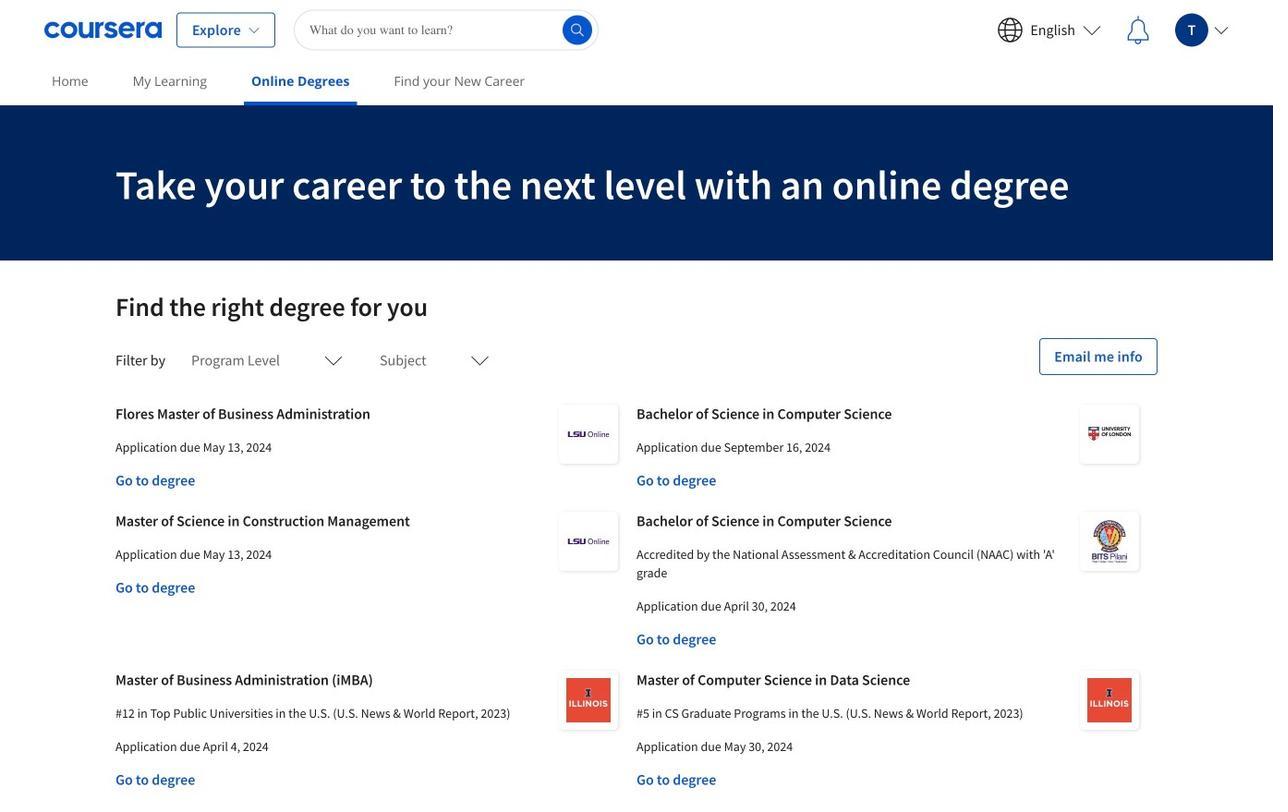 Task type: locate. For each thing, give the bounding box(es) containing it.
2 louisiana state university image from the top
[[559, 512, 618, 571]]

0 horizontal spatial university of illinois at urbana-champaign image
[[559, 671, 618, 730]]

university of illinois at urbana-champaign image
[[559, 671, 618, 730], [1081, 671, 1140, 730]]

0 vertical spatial louisiana state university image
[[559, 405, 618, 464]]

None search field
[[294, 10, 599, 50]]

louisiana state university image
[[559, 405, 618, 464], [559, 512, 618, 571]]

1 vertical spatial louisiana state university image
[[559, 512, 618, 571]]

1 university of illinois at urbana-champaign image from the left
[[559, 671, 618, 730]]

coursera image
[[44, 15, 162, 45]]

1 horizontal spatial university of illinois at urbana-champaign image
[[1081, 671, 1140, 730]]



Task type: describe. For each thing, give the bounding box(es) containing it.
What do you want to learn? text field
[[294, 10, 599, 50]]

2 university of illinois at urbana-champaign image from the left
[[1081, 671, 1140, 730]]

1 louisiana state university image from the top
[[559, 405, 618, 464]]

university of london image
[[1081, 405, 1140, 464]]

birla institute of technology & science, pilani image
[[1081, 512, 1140, 571]]



Task type: vqa. For each thing, say whether or not it's contained in the screenshot.
2nd louisiana state university image
yes



